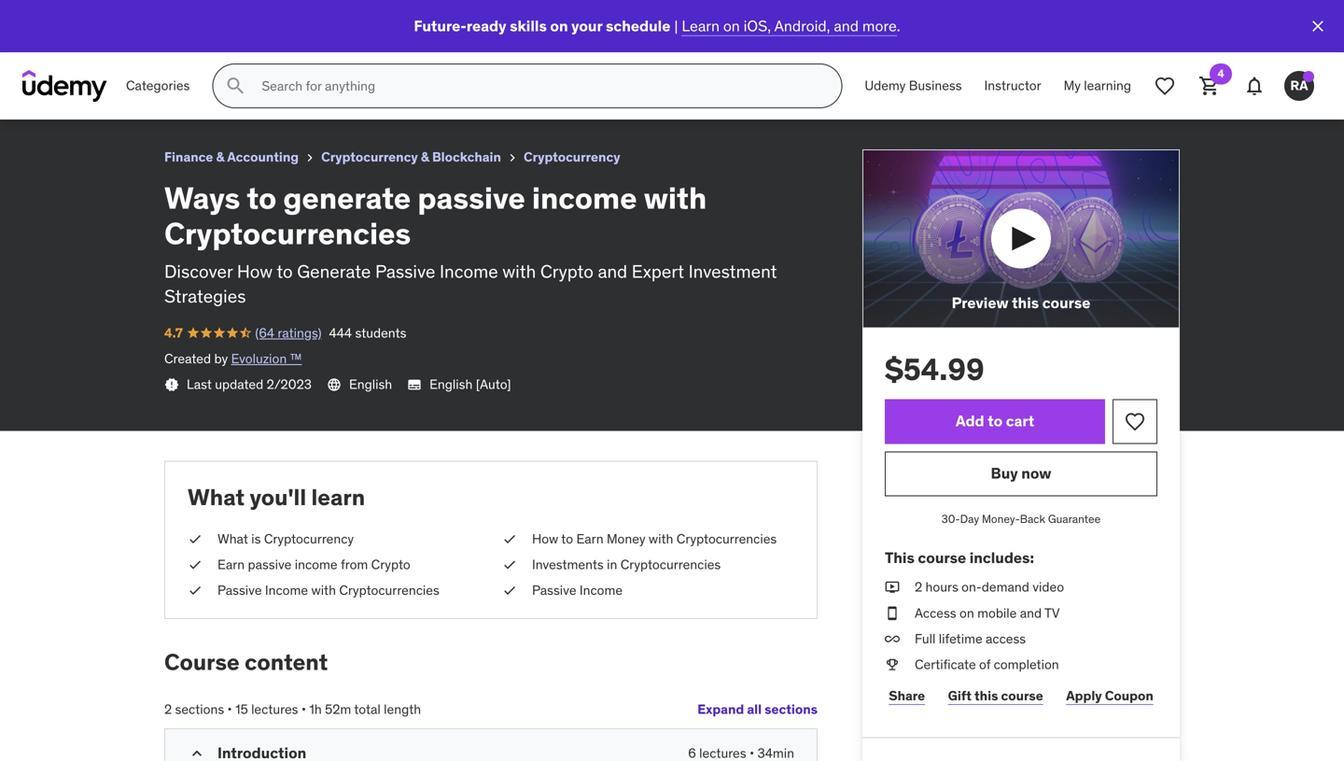 Task type: locate. For each thing, give the bounding box(es) containing it.
4 link
[[1188, 64, 1233, 108]]

this course includes:
[[885, 548, 1035, 567]]

0 horizontal spatial 444
[[129, 33, 152, 49]]

you have alerts image
[[1304, 71, 1315, 82]]

crypto left "expert"
[[541, 260, 594, 283]]

4.7 up udemy image
[[15, 33, 34, 49]]

1 horizontal spatial on
[[724, 16, 740, 35]]

with
[[255, 8, 286, 27], [644, 179, 707, 216], [503, 260, 536, 283], [649, 530, 674, 547], [311, 582, 336, 599]]

0 vertical spatial passive
[[142, 8, 196, 27]]

0 horizontal spatial how
[[237, 260, 273, 283]]

what you'll learn
[[188, 483, 365, 511]]

2 & from the left
[[421, 148, 429, 165]]

instructor
[[985, 77, 1042, 94]]

1 horizontal spatial passive
[[375, 260, 436, 283]]

and left more
[[834, 16, 859, 35]]

1 horizontal spatial crypto
[[541, 260, 594, 283]]

schedule
[[606, 16, 671, 35]]

444 students up 'course language' "image"
[[329, 324, 407, 341]]

1 vertical spatial ways
[[164, 179, 240, 216]]

day
[[961, 512, 980, 526]]

on up full lifetime access
[[960, 605, 975, 621]]

english right 'course language' "image"
[[349, 376, 392, 393]]

to up "investments"
[[562, 530, 573, 547]]

lectures
[[251, 701, 298, 718]]

1 horizontal spatial generate
[[283, 179, 411, 216]]

0 vertical spatial earn
[[577, 530, 604, 547]]

0 vertical spatial 4.7
[[15, 33, 34, 49]]

cryptocurrency & blockchain
[[321, 148, 501, 165]]

on left ios,
[[724, 16, 740, 35]]

crypto inside ways to generate passive income with cryptocurrencies discover how to generate passive income with crypto and expert investment strategies
[[541, 260, 594, 283]]

this
[[1012, 293, 1040, 312], [975, 688, 999, 704]]

strategies
[[164, 285, 246, 307]]

to left cart
[[988, 412, 1003, 431]]

1 horizontal spatial ways
[[164, 179, 240, 216]]

2 vertical spatial and
[[1021, 605, 1042, 621]]

guarantee
[[1049, 512, 1101, 526]]

1 horizontal spatial english
[[430, 376, 473, 393]]

small image
[[188, 744, 206, 761]]

0 horizontal spatial this
[[975, 688, 999, 704]]

income for ways to generate passive income with cryptocurrencies
[[199, 8, 251, 27]]

& left blockchain
[[421, 148, 429, 165]]

passive for passive income
[[532, 582, 577, 599]]

to down accounting at top
[[247, 179, 277, 216]]

ways down 'finance'
[[164, 179, 240, 216]]

this right gift
[[975, 688, 999, 704]]

what
[[188, 483, 245, 511], [218, 530, 248, 547]]

this inside button
[[1012, 293, 1040, 312]]

earn down what is cryptocurrency
[[218, 556, 245, 573]]

crypto
[[541, 260, 594, 283], [371, 556, 411, 573]]

2 horizontal spatial passive
[[418, 179, 526, 216]]

evoluzion
[[231, 350, 287, 367]]

passive down is
[[248, 556, 292, 573]]

1 horizontal spatial sections
[[765, 701, 818, 718]]

finance
[[164, 148, 213, 165]]

in
[[607, 556, 618, 573]]

1 horizontal spatial (64 ratings)
[[255, 324, 322, 341]]

cryptocurrency link
[[524, 146, 621, 169]]

0 horizontal spatial &
[[216, 148, 225, 165]]

0 vertical spatial this
[[1012, 293, 1040, 312]]

generate inside ways to generate passive income with cryptocurrencies discover how to generate passive income with crypto and expert investment strategies
[[283, 179, 411, 216]]

passive down is
[[218, 582, 262, 599]]

4.7 up created
[[164, 324, 183, 341]]

0 horizontal spatial ratings)
[[78, 33, 122, 49]]

2 sections from the left
[[175, 701, 224, 718]]

discover
[[164, 260, 233, 283]]

what for what you'll learn
[[188, 483, 245, 511]]

•
[[227, 701, 232, 718], [302, 701, 306, 718]]

2 vertical spatial passive
[[248, 556, 292, 573]]

&
[[216, 148, 225, 165], [421, 148, 429, 165]]

ways for ways to generate passive income with cryptocurrencies discover how to generate passive income with crypto and expert investment strategies
[[164, 179, 240, 216]]

2 for 2 hours on-demand video
[[915, 579, 923, 596]]

future-
[[414, 16, 467, 35]]

0 vertical spatial crypto
[[541, 260, 594, 283]]

1 vertical spatial (64
[[255, 324, 275, 341]]

& inside the "finance & accounting" link
[[216, 148, 225, 165]]

investment
[[689, 260, 777, 283]]

0 horizontal spatial passive
[[142, 8, 196, 27]]

1 • from the left
[[227, 701, 232, 718]]

.
[[897, 16, 901, 35]]

income inside ways to generate passive income with cryptocurrencies discover how to generate passive income with crypto and expert investment strategies
[[440, 260, 498, 283]]

share button
[[885, 678, 930, 715]]

course down the completion
[[1002, 688, 1044, 704]]

1 vertical spatial wishlist image
[[1124, 410, 1147, 433]]

how up strategies in the left top of the page
[[237, 260, 273, 283]]

learn on ios, android, and more link
[[682, 16, 897, 35]]

evoluzion ™ link
[[231, 350, 302, 367]]

(64 up udemy image
[[55, 33, 75, 49]]

2 • from the left
[[302, 701, 306, 718]]

course inside button
[[1043, 293, 1091, 312]]

1 & from the left
[[216, 148, 225, 165]]

0 vertical spatial (64 ratings)
[[55, 33, 122, 49]]

to up udemy image
[[56, 8, 71, 27]]

course language image
[[327, 377, 342, 392]]

income inside ways to generate passive income with cryptocurrencies discover how to generate passive income with crypto and expert investment strategies
[[532, 179, 637, 216]]

xsmall image for access on mobile and tv
[[885, 604, 900, 622]]

close image
[[1309, 17, 1328, 35]]

to
[[56, 8, 71, 27], [247, 179, 277, 216], [277, 260, 293, 283], [988, 412, 1003, 431], [562, 530, 573, 547]]

1 vertical spatial this
[[975, 688, 999, 704]]

xsmall image up course
[[188, 581, 203, 600]]

english for english [auto]
[[430, 376, 473, 393]]

ra
[[1291, 77, 1309, 94]]

finance & accounting
[[164, 148, 299, 165]]

english
[[349, 376, 392, 393], [430, 376, 473, 393]]

& inside cryptocurrency & blockchain link
[[421, 148, 429, 165]]

on left 'your'
[[550, 16, 568, 35]]

coupon
[[1106, 688, 1154, 704]]

2 down course
[[164, 701, 172, 718]]

learn
[[682, 16, 720, 35]]

cart
[[1007, 412, 1035, 431]]

2 vertical spatial course
[[1002, 688, 1044, 704]]

0 horizontal spatial (64 ratings)
[[55, 33, 122, 49]]

how to earn money with cryptocurrencies
[[532, 530, 777, 547]]

how inside ways to generate passive income with cryptocurrencies discover how to generate passive income with crypto and expert investment strategies
[[237, 260, 273, 283]]

expand all sections
[[698, 701, 818, 718]]

passive up categories
[[142, 8, 196, 27]]

444 students up categories
[[129, 33, 207, 49]]

ways inside ways to generate passive income with cryptocurrencies discover how to generate passive income with crypto and expert investment strategies
[[164, 179, 240, 216]]

0 vertical spatial (64
[[55, 33, 75, 49]]

1 vertical spatial what
[[218, 530, 248, 547]]

1 horizontal spatial how
[[532, 530, 559, 547]]

xsmall image for full lifetime access
[[885, 630, 900, 648]]

xsmall image for certificate of completion
[[885, 656, 900, 674]]

444 students
[[129, 33, 207, 49], [329, 324, 407, 341]]

on
[[550, 16, 568, 35], [724, 16, 740, 35], [960, 605, 975, 621]]

and left tv on the right bottom of page
[[1021, 605, 1042, 621]]

generate up udemy image
[[74, 8, 138, 27]]

last updated 2/2023
[[187, 376, 312, 393]]

1 vertical spatial students
[[355, 324, 407, 341]]

to for ways to generate passive income with cryptocurrencies
[[56, 8, 71, 27]]

2 horizontal spatial and
[[1021, 605, 1042, 621]]

xsmall image left "full" on the right bottom of page
[[885, 630, 900, 648]]

income down cryptocurrency link
[[532, 179, 637, 216]]

course content
[[164, 648, 328, 676]]

(64 up the evoluzion ™ link on the top left of the page
[[255, 324, 275, 341]]

ratings)
[[78, 33, 122, 49], [278, 324, 322, 341]]

1 vertical spatial 444 students
[[329, 324, 407, 341]]

2 english from the left
[[430, 376, 473, 393]]

this for gift
[[975, 688, 999, 704]]

0 horizontal spatial wishlist image
[[1124, 410, 1147, 433]]

0 horizontal spatial (64
[[55, 33, 75, 49]]

1 horizontal spatial income
[[440, 260, 498, 283]]

1 vertical spatial earn
[[218, 556, 245, 573]]

xsmall image
[[303, 150, 318, 165], [164, 377, 179, 392], [502, 530, 517, 548], [188, 556, 203, 574], [885, 578, 900, 597], [885, 656, 900, 674]]

sections left 15
[[175, 701, 224, 718]]

1 horizontal spatial income
[[295, 556, 338, 573]]

passive inside ways to generate passive income with cryptocurrencies discover how to generate passive income with crypto and expert investment strategies
[[418, 179, 526, 216]]

apply coupon button
[[1063, 678, 1158, 715]]

0 horizontal spatial 444 students
[[129, 33, 207, 49]]

earn up "investments"
[[577, 530, 604, 547]]

1 vertical spatial crypto
[[371, 556, 411, 573]]

1 horizontal spatial &
[[421, 148, 429, 165]]

• left the 1h 52m
[[302, 701, 306, 718]]

ways for ways to generate passive income with cryptocurrencies
[[15, 8, 53, 27]]

income up submit search icon
[[199, 8, 251, 27]]

now
[[1022, 464, 1052, 483]]

0 vertical spatial ratings)
[[78, 33, 122, 49]]

passive right "generate"
[[375, 260, 436, 283]]

video
[[1033, 579, 1065, 596]]

& right 'finance'
[[216, 148, 225, 165]]

0 horizontal spatial ways
[[15, 8, 53, 27]]

income for passive income
[[580, 582, 623, 599]]

0 horizontal spatial income
[[199, 8, 251, 27]]

add
[[956, 412, 985, 431]]

0 horizontal spatial and
[[598, 260, 628, 283]]

english right closed captions image
[[430, 376, 473, 393]]

passive for passive income with cryptocurrencies
[[218, 582, 262, 599]]

1 horizontal spatial 444
[[329, 324, 352, 341]]

created
[[164, 350, 211, 367]]

full
[[915, 630, 936, 647]]

1 vertical spatial 4.7
[[164, 324, 183, 341]]

1 horizontal spatial (64
[[255, 324, 275, 341]]

2
[[915, 579, 923, 596], [164, 701, 172, 718]]

• left 15
[[227, 701, 232, 718]]

to inside button
[[988, 412, 1003, 431]]

total
[[354, 701, 381, 718]]

1 horizontal spatial 2
[[915, 579, 923, 596]]

students down "generate"
[[355, 324, 407, 341]]

xsmall image for passive income with cryptocurrencies
[[188, 581, 203, 600]]

1 vertical spatial income
[[532, 179, 637, 216]]

1 horizontal spatial and
[[834, 16, 859, 35]]

this right preview in the top right of the page
[[1012, 293, 1040, 312]]

passive down blockchain
[[418, 179, 526, 216]]

0 horizontal spatial students
[[155, 33, 207, 49]]

444 up categories
[[129, 33, 152, 49]]

1 horizontal spatial ratings)
[[278, 324, 322, 341]]

0 horizontal spatial income
[[265, 582, 308, 599]]

0 vertical spatial what
[[188, 483, 245, 511]]

wishlist image
[[1154, 75, 1177, 97], [1124, 410, 1147, 433]]

1 vertical spatial passive
[[418, 179, 526, 216]]

generate
[[74, 8, 138, 27], [283, 179, 411, 216]]

xsmall image for investments in cryptocurrencies
[[502, 556, 517, 574]]

income for passive income with cryptocurrencies
[[265, 582, 308, 599]]

udemy business link
[[854, 64, 974, 108]]

0 horizontal spatial earn
[[218, 556, 245, 573]]

0 vertical spatial course
[[1043, 293, 1091, 312]]

1 vertical spatial 2
[[164, 701, 172, 718]]

444 up 'course language' "image"
[[329, 324, 352, 341]]

0 vertical spatial 2
[[915, 579, 923, 596]]

(64 ratings) up ™
[[255, 324, 322, 341]]

crypto right from
[[371, 556, 411, 573]]

(64 ratings) up udemy image
[[55, 33, 122, 49]]

income for ways to generate passive income with cryptocurrencies discover how to generate passive income with crypto and expert investment strategies
[[532, 179, 637, 216]]

certificate of completion
[[915, 656, 1060, 673]]

access
[[986, 630, 1027, 647]]

1 vertical spatial and
[[598, 260, 628, 283]]

2/2023
[[267, 376, 312, 393]]

my learning
[[1064, 77, 1132, 94]]

sections right all
[[765, 701, 818, 718]]

xsmall image left "investments"
[[502, 556, 517, 574]]

ratings) up udemy image
[[78, 33, 122, 49]]

last
[[187, 376, 212, 393]]

0 vertical spatial generate
[[74, 8, 138, 27]]

xsmall image for earn passive income from crypto
[[188, 556, 203, 574]]

Search for anything text field
[[258, 70, 819, 102]]

1 english from the left
[[349, 376, 392, 393]]

certificate
[[915, 656, 977, 673]]

what for what is cryptocurrency
[[218, 530, 248, 547]]

0 vertical spatial how
[[237, 260, 273, 283]]

0 horizontal spatial passive
[[218, 582, 262, 599]]

course right preview in the top right of the page
[[1043, 293, 1091, 312]]

0 vertical spatial students
[[155, 33, 207, 49]]

0 horizontal spatial english
[[349, 376, 392, 393]]

0 horizontal spatial generate
[[74, 8, 138, 27]]

money-
[[982, 512, 1021, 526]]

1 vertical spatial ratings)
[[278, 324, 322, 341]]

what left is
[[218, 530, 248, 547]]

2 horizontal spatial passive
[[532, 582, 577, 599]]

0 vertical spatial ways
[[15, 8, 53, 27]]

1 vertical spatial (64 ratings)
[[255, 324, 322, 341]]

2 horizontal spatial income
[[580, 582, 623, 599]]

1 sections from the left
[[765, 701, 818, 718]]

1 horizontal spatial wishlist image
[[1154, 75, 1177, 97]]

future-ready skills on your schedule | learn on ios, android, and more .
[[414, 16, 901, 35]]

passive
[[375, 260, 436, 283], [218, 582, 262, 599], [532, 582, 577, 599]]

and left "expert"
[[598, 260, 628, 283]]

xsmall image left "passive income"
[[502, 581, 517, 600]]

and
[[834, 16, 859, 35], [598, 260, 628, 283], [1021, 605, 1042, 621]]

course
[[164, 648, 240, 676]]

30-day money-back guarantee
[[942, 512, 1101, 526]]

students down ways to generate passive income with cryptocurrencies
[[155, 33, 207, 49]]

ways up udemy image
[[15, 8, 53, 27]]

1 vertical spatial generate
[[283, 179, 411, 216]]

what left you'll
[[188, 483, 245, 511]]

ratings) up ™
[[278, 324, 322, 341]]

course for preview this course
[[1043, 293, 1091, 312]]

0 horizontal spatial sections
[[175, 701, 224, 718]]

1 horizontal spatial •
[[302, 701, 306, 718]]

generate up "generate"
[[283, 179, 411, 216]]

0 vertical spatial income
[[199, 8, 251, 27]]

1 horizontal spatial this
[[1012, 293, 1040, 312]]

generate for ways to generate passive income with cryptocurrencies
[[74, 8, 138, 27]]

2 horizontal spatial income
[[532, 179, 637, 216]]

english for english
[[349, 376, 392, 393]]

course up hours
[[918, 548, 967, 567]]

xsmall image
[[505, 150, 520, 165], [188, 530, 203, 548], [502, 556, 517, 574], [188, 581, 203, 600], [502, 581, 517, 600], [885, 604, 900, 622], [885, 630, 900, 648]]

xsmall image for passive income
[[502, 581, 517, 600]]

cryptocurrencies inside ways to generate passive income with cryptocurrencies discover how to generate passive income with crypto and expert investment strategies
[[164, 215, 411, 252]]

1 vertical spatial course
[[918, 548, 967, 567]]

students
[[155, 33, 207, 49], [355, 324, 407, 341]]

income up "passive income with cryptocurrencies"
[[295, 556, 338, 573]]

2 left hours
[[915, 579, 923, 596]]

xsmall image left is
[[188, 530, 203, 548]]

0 horizontal spatial 2
[[164, 701, 172, 718]]

more
[[863, 16, 897, 35]]

(64
[[55, 33, 75, 49], [255, 324, 275, 341]]

xsmall image left access
[[885, 604, 900, 622]]

passive down "investments"
[[532, 582, 577, 599]]

to left "generate"
[[277, 260, 293, 283]]

income
[[440, 260, 498, 283], [265, 582, 308, 599], [580, 582, 623, 599]]

0 horizontal spatial •
[[227, 701, 232, 718]]

how up "investments"
[[532, 530, 559, 547]]



Task type: describe. For each thing, give the bounding box(es) containing it.
all
[[747, 701, 762, 718]]

add to cart button
[[885, 399, 1106, 444]]

1 horizontal spatial 444 students
[[329, 324, 407, 341]]

skills
[[510, 16, 547, 35]]

1h 52m
[[310, 701, 351, 718]]

money
[[607, 530, 646, 547]]

preview this course button
[[863, 149, 1181, 328]]

generate
[[297, 260, 371, 283]]

generate for ways to generate passive income with cryptocurrencies discover how to generate passive income with crypto and expert investment strategies
[[283, 179, 411, 216]]

0 horizontal spatial 4.7
[[15, 33, 34, 49]]

passive income
[[532, 582, 623, 599]]

0 horizontal spatial crypto
[[371, 556, 411, 573]]

gift this course
[[949, 688, 1044, 704]]

investments
[[532, 556, 604, 573]]

|
[[675, 16, 679, 35]]

gift
[[949, 688, 972, 704]]

1 horizontal spatial passive
[[248, 556, 292, 573]]

expand
[[698, 701, 745, 718]]

[auto]
[[476, 376, 511, 393]]

business
[[909, 77, 962, 94]]

notifications image
[[1244, 75, 1266, 97]]

1 vertical spatial 444
[[329, 324, 352, 341]]

updated
[[215, 376, 264, 393]]

& for accounting
[[216, 148, 225, 165]]

blockchain
[[432, 148, 501, 165]]

2 hours on-demand video
[[915, 579, 1065, 596]]

1 horizontal spatial students
[[355, 324, 407, 341]]

0 vertical spatial and
[[834, 16, 859, 35]]

2 horizontal spatial on
[[960, 605, 975, 621]]

to for add to cart
[[988, 412, 1003, 431]]

0 vertical spatial 444
[[129, 33, 152, 49]]

cryptocurrency for cryptocurrency
[[524, 148, 621, 165]]

this
[[885, 548, 915, 567]]

closed captions image
[[407, 377, 422, 392]]

passive for ways to generate passive income with cryptocurrencies
[[142, 8, 196, 27]]

sections inside dropdown button
[[765, 701, 818, 718]]

learning
[[1085, 77, 1132, 94]]

expert
[[632, 260, 685, 283]]

apply coupon
[[1067, 688, 1154, 704]]

15
[[235, 701, 248, 718]]

to for ways to generate passive income with cryptocurrencies discover how to generate passive income with crypto and expert investment strategies
[[247, 179, 277, 216]]

buy now
[[991, 464, 1052, 483]]

submit search image
[[224, 75, 247, 97]]

access on mobile and tv
[[915, 605, 1061, 621]]

on-
[[962, 579, 982, 596]]

ra link
[[1278, 64, 1322, 108]]

2 vertical spatial income
[[295, 556, 338, 573]]

english [auto]
[[430, 376, 511, 393]]

earn passive income from crypto
[[218, 556, 411, 573]]

content
[[245, 648, 328, 676]]

preview
[[952, 293, 1009, 312]]

and inside ways to generate passive income with cryptocurrencies discover how to generate passive income with crypto and expert investment strategies
[[598, 260, 628, 283]]

$54.99
[[885, 350, 985, 388]]

finance & accounting link
[[164, 146, 299, 169]]

to for how to earn money with cryptocurrencies
[[562, 530, 573, 547]]

investments in cryptocurrencies
[[532, 556, 721, 573]]

buy now button
[[885, 451, 1158, 496]]

full lifetime access
[[915, 630, 1027, 647]]

tv
[[1045, 605, 1061, 621]]

access
[[915, 605, 957, 621]]

xsmall image right blockchain
[[505, 150, 520, 165]]

my
[[1064, 77, 1081, 94]]

udemy business
[[865, 77, 962, 94]]

0 vertical spatial wishlist image
[[1154, 75, 1177, 97]]

xsmall image for how to earn money with cryptocurrencies
[[502, 530, 517, 548]]

preview this course
[[952, 293, 1091, 312]]

back
[[1021, 512, 1046, 526]]

xsmall image for what is cryptocurrency
[[188, 530, 203, 548]]

ways to generate passive income with cryptocurrencies discover how to generate passive income with crypto and expert investment strategies
[[164, 179, 777, 307]]

1 horizontal spatial 4.7
[[164, 324, 183, 341]]

passive for ways to generate passive income with cryptocurrencies discover how to generate passive income with crypto and expert investment strategies
[[418, 179, 526, 216]]

apply
[[1067, 688, 1103, 704]]

cryptocurrency & blockchain link
[[321, 146, 501, 169]]

0 horizontal spatial on
[[550, 16, 568, 35]]

xsmall image for last updated 2/2023
[[164, 377, 179, 392]]

my learning link
[[1053, 64, 1143, 108]]

your
[[572, 16, 603, 35]]

xsmall image for 2 hours on-demand video
[[885, 578, 900, 597]]

mobile
[[978, 605, 1017, 621]]

2 sections • 15 lectures • 1h 52m total length
[[164, 701, 421, 718]]

by
[[214, 350, 228, 367]]

categories button
[[115, 64, 201, 108]]

passive inside ways to generate passive income with cryptocurrencies discover how to generate passive income with crypto and expert investment strategies
[[375, 260, 436, 283]]

course for gift this course
[[1002, 688, 1044, 704]]

of
[[980, 656, 991, 673]]

shopping cart with 4 items image
[[1199, 75, 1222, 97]]

gift this course link
[[945, 678, 1048, 715]]

categories
[[126, 77, 190, 94]]

is
[[251, 530, 261, 547]]

created by evoluzion ™
[[164, 350, 302, 367]]

lifetime
[[939, 630, 983, 647]]

1 vertical spatial how
[[532, 530, 559, 547]]

& for blockchain
[[421, 148, 429, 165]]

0 vertical spatial 444 students
[[129, 33, 207, 49]]

buy
[[991, 464, 1019, 483]]

this for preview
[[1012, 293, 1040, 312]]

length
[[384, 701, 421, 718]]

includes:
[[970, 548, 1035, 567]]

add to cart
[[956, 412, 1035, 431]]

from
[[341, 556, 368, 573]]

ways to generate passive income with cryptocurrencies
[[15, 8, 413, 27]]

cryptocurrency for cryptocurrency & blockchain
[[321, 148, 418, 165]]

™
[[290, 350, 302, 367]]

udemy image
[[22, 70, 107, 102]]

hours
[[926, 579, 959, 596]]

2 for 2 sections • 15 lectures • 1h 52m total length
[[164, 701, 172, 718]]

udemy
[[865, 77, 906, 94]]

share
[[889, 688, 926, 704]]

passive income with cryptocurrencies
[[218, 582, 440, 599]]

accounting
[[227, 148, 299, 165]]

1 horizontal spatial earn
[[577, 530, 604, 547]]

expand all sections button
[[698, 691, 818, 728]]

demand
[[982, 579, 1030, 596]]



Task type: vqa. For each thing, say whether or not it's contained in the screenshot.
.
yes



